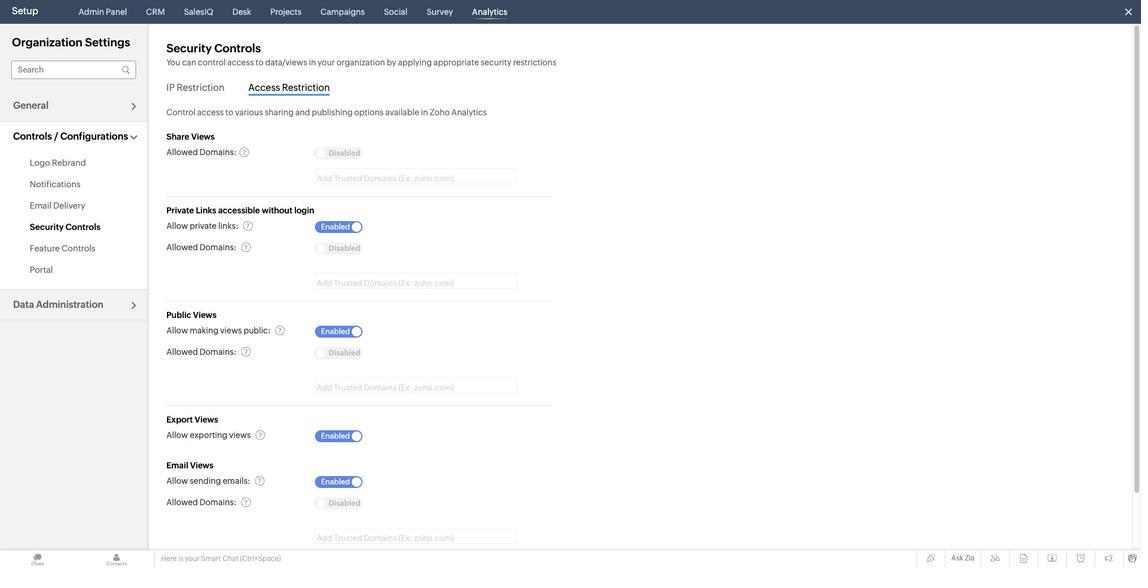 Task type: describe. For each thing, give the bounding box(es) containing it.
ask zia
[[952, 554, 975, 563]]

salesiq link
[[179, 0, 218, 24]]

desk link
[[228, 0, 256, 24]]

crm
[[146, 7, 165, 17]]

analytics
[[472, 7, 508, 17]]

your
[[185, 555, 200, 563]]

admin panel link
[[74, 0, 132, 24]]

here is your smart chat (ctrl+space)
[[161, 555, 281, 563]]

chats image
[[0, 551, 75, 567]]

admin
[[79, 7, 104, 17]]

contacts image
[[79, 551, 154, 567]]

is
[[178, 555, 184, 563]]

panel
[[106, 7, 127, 17]]

(ctrl+space)
[[240, 555, 281, 563]]

crm link
[[141, 0, 170, 24]]

analytics link
[[468, 0, 513, 24]]

social link
[[379, 0, 412, 24]]



Task type: locate. For each thing, give the bounding box(es) containing it.
desk
[[232, 7, 251, 17]]

admin panel
[[79, 7, 127, 17]]

salesiq
[[184, 7, 213, 17]]

projects link
[[266, 0, 306, 24]]

here
[[161, 555, 177, 563]]

survey link
[[422, 0, 458, 24]]

social
[[384, 7, 408, 17]]

campaigns link
[[316, 0, 370, 24]]

chat
[[223, 555, 239, 563]]

smart
[[201, 555, 221, 563]]

survey
[[427, 7, 453, 17]]

ask
[[952, 554, 964, 563]]

setup
[[12, 5, 38, 17]]

projects
[[270, 7, 302, 17]]

campaigns
[[321, 7, 365, 17]]

zia
[[965, 554, 975, 563]]



Task type: vqa. For each thing, say whether or not it's contained in the screenshot.
Library link
no



